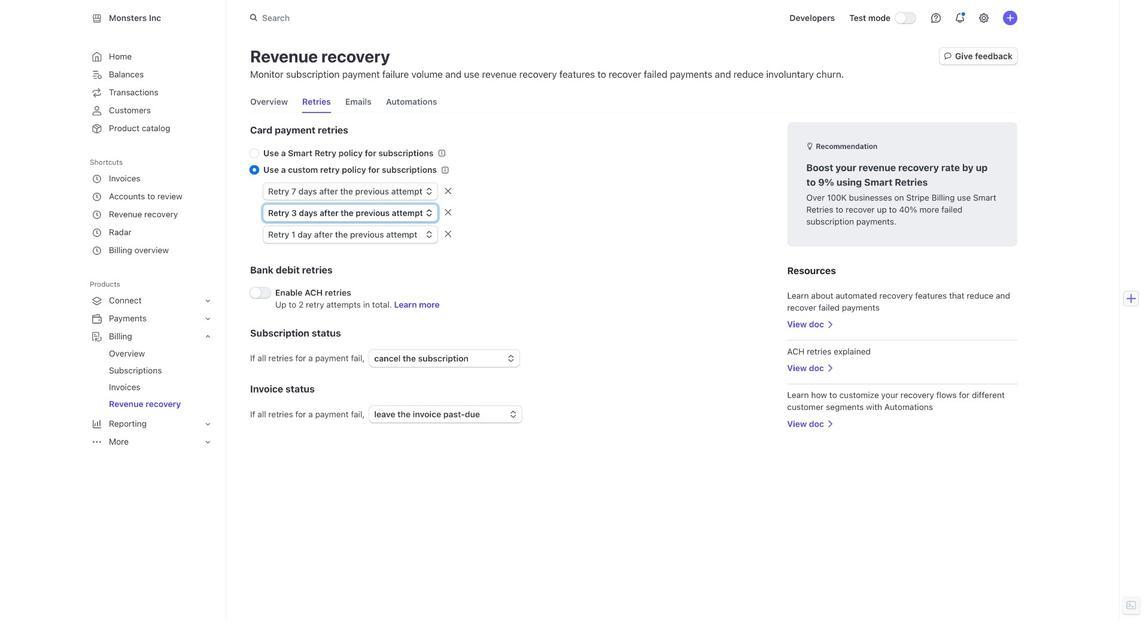 Task type: vqa. For each thing, say whether or not it's contained in the screenshot.
"fraud prevention"
no



Task type: locate. For each thing, give the bounding box(es) containing it.
1 shortcuts element from the top
[[90, 154, 214, 260]]

Test mode checkbox
[[896, 13, 916, 23]]

None radio
[[250, 166, 259, 174]]

shortcuts element
[[90, 154, 214, 260], [90, 170, 214, 260]]

tab list
[[250, 91, 437, 113]]

None checkbox
[[250, 288, 271, 299]]

products element
[[90, 277, 216, 452], [90, 292, 216, 452]]

None radio
[[250, 149, 259, 158]]

Search text field
[[243, 7, 581, 29]]

settings image
[[980, 13, 989, 23]]

1 products element from the top
[[90, 277, 216, 452]]

None search field
[[243, 7, 581, 29]]



Task type: describe. For each thing, give the bounding box(es) containing it.
2 products element from the top
[[90, 292, 216, 452]]

2 shortcuts element from the top
[[90, 170, 214, 260]]

help image
[[932, 13, 941, 23]]

core navigation links element
[[90, 48, 214, 138]]



